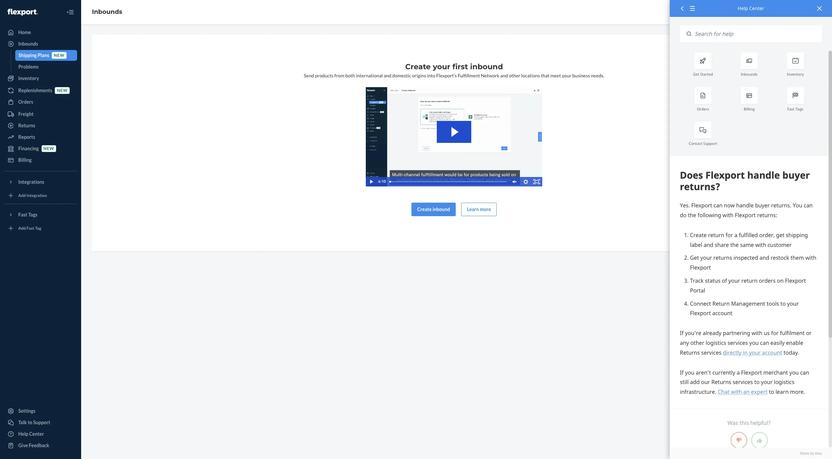 Task type: vqa. For each thing, say whether or not it's contained in the screenshot.
Help Center BUTTON at the right of page
no



Task type: describe. For each thing, give the bounding box(es) containing it.
give
[[18, 443, 28, 449]]

integrations button
[[4, 177, 77, 188]]

business
[[573, 73, 591, 79]]

this
[[740, 420, 750, 428]]

needs.
[[592, 73, 605, 79]]

1 horizontal spatial billing
[[745, 107, 755, 112]]

billing link
[[4, 155, 77, 166]]

send
[[304, 73, 314, 79]]

integration
[[27, 193, 47, 198]]

inbound inside "create your first inbound send products from both international and domestic origins into flexport's fulfillment network and other locations that meet your business needs."
[[471, 62, 503, 71]]

contact support
[[689, 141, 718, 146]]

reports link
[[4, 132, 77, 143]]

1 horizontal spatial fast tags
[[788, 107, 804, 112]]

to
[[28, 420, 32, 426]]

add for add integration
[[18, 193, 26, 198]]

replenishments
[[18, 88, 52, 93]]

learn more
[[467, 207, 491, 212]]

help center inside 'link'
[[18, 432, 44, 438]]

0 horizontal spatial inventory
[[18, 75, 39, 81]]

learn more button
[[462, 203, 497, 216]]

Search search field
[[692, 25, 823, 42]]

new for replenishments
[[57, 88, 68, 93]]

video element
[[366, 87, 543, 187]]

problems link
[[15, 62, 77, 72]]

2 and from the left
[[501, 73, 508, 79]]

reports
[[18, 134, 35, 140]]

fast inside fast tags dropdown button
[[18, 212, 27, 218]]

meet
[[551, 73, 562, 79]]

by
[[811, 452, 815, 456]]

elevio
[[801, 452, 810, 456]]

helpful?
[[751, 420, 772, 428]]

domestic
[[393, 73, 412, 79]]

add fast tag
[[18, 226, 41, 231]]

1 horizontal spatial inbounds link
[[92, 8, 122, 16]]

learn
[[467, 207, 479, 212]]

1 vertical spatial orders
[[698, 107, 710, 112]]

dixa
[[816, 452, 823, 456]]

1 horizontal spatial inbounds
[[92, 8, 122, 16]]

shipping plans
[[18, 52, 49, 58]]

flexport's
[[437, 73, 457, 79]]

was this helpful?
[[728, 420, 772, 428]]

give feedback
[[18, 443, 49, 449]]

talk to support
[[18, 420, 50, 426]]

get started
[[694, 72, 714, 77]]

inventory link
[[4, 73, 77, 84]]

was
[[728, 420, 739, 428]]

1 horizontal spatial inventory
[[788, 72, 805, 77]]

fast tags inside fast tags dropdown button
[[18, 212, 37, 218]]

help center link
[[4, 429, 77, 440]]

1 vertical spatial your
[[562, 73, 572, 79]]

create your first inbound send products from both international and domestic origins into flexport's fulfillment network and other locations that meet your business needs.
[[304, 62, 605, 79]]

inbound inside button
[[433, 207, 450, 212]]

1 and from the left
[[384, 73, 392, 79]]

center inside 'link'
[[29, 432, 44, 438]]

home
[[18, 29, 31, 35]]

from
[[335, 73, 345, 79]]

returns link
[[4, 120, 77, 131]]

new for shipping plans
[[54, 53, 65, 58]]

help inside 'link'
[[18, 432, 28, 438]]

origins
[[412, 73, 427, 79]]

0 vertical spatial center
[[750, 5, 765, 12]]

create for your
[[406, 62, 431, 71]]

locations
[[522, 73, 540, 79]]

give feedback button
[[4, 441, 77, 452]]

tag
[[35, 226, 41, 231]]

international
[[356, 73, 383, 79]]

close navigation image
[[66, 8, 74, 16]]

flexport logo image
[[7, 9, 38, 15]]

create inbound button
[[412, 203, 456, 216]]

into
[[427, 73, 436, 79]]

more
[[480, 207, 491, 212]]



Task type: locate. For each thing, give the bounding box(es) containing it.
add integration
[[18, 193, 47, 198]]

0 horizontal spatial tags
[[28, 212, 37, 218]]

other
[[509, 73, 521, 79]]

settings link
[[4, 406, 77, 417]]

tags
[[796, 107, 804, 112], [28, 212, 37, 218]]

inbounds link
[[92, 8, 122, 16], [4, 39, 77, 49]]

0 horizontal spatial and
[[384, 73, 392, 79]]

center up the search search box at the right of page
[[750, 5, 765, 12]]

add left tag
[[18, 226, 26, 231]]

inventory
[[788, 72, 805, 77], [18, 75, 39, 81]]

1 horizontal spatial inbound
[[471, 62, 503, 71]]

both
[[346, 73, 355, 79]]

1 vertical spatial inbounds
[[18, 41, 38, 47]]

fulfillment
[[458, 73, 480, 79]]

0 vertical spatial inbounds link
[[92, 8, 122, 16]]

0 vertical spatial create
[[406, 62, 431, 71]]

create inside button
[[418, 207, 432, 212]]

inbounds
[[92, 8, 122, 16], [18, 41, 38, 47], [742, 72, 758, 77]]

add for add fast tag
[[18, 226, 26, 231]]

1 vertical spatial help center
[[18, 432, 44, 438]]

support
[[704, 141, 718, 146], [33, 420, 50, 426]]

0 vertical spatial your
[[433, 62, 451, 71]]

help center
[[738, 5, 765, 12], [18, 432, 44, 438]]

add integration link
[[4, 191, 77, 201]]

orders
[[18, 99, 33, 105], [698, 107, 710, 112]]

inbound
[[471, 62, 503, 71], [433, 207, 450, 212]]

new right plans
[[54, 53, 65, 58]]

0 horizontal spatial inbound
[[433, 207, 450, 212]]

billing
[[745, 107, 755, 112], [18, 157, 32, 163]]

1 vertical spatial new
[[57, 88, 68, 93]]

inbounds inside 'link'
[[18, 41, 38, 47]]

help up 'give'
[[18, 432, 28, 438]]

1 vertical spatial center
[[29, 432, 44, 438]]

add fast tag link
[[4, 223, 77, 234]]

and left domestic
[[384, 73, 392, 79]]

0 horizontal spatial fast tags
[[18, 212, 37, 218]]

video thumbnail image
[[366, 87, 543, 187], [366, 87, 543, 187]]

your up flexport's
[[433, 62, 451, 71]]

settings
[[18, 409, 36, 415]]

and
[[384, 73, 392, 79], [501, 73, 508, 79]]

fast tags button
[[4, 210, 77, 221]]

1 horizontal spatial your
[[562, 73, 572, 79]]

returns
[[18, 123, 35, 129]]

1 vertical spatial fast tags
[[18, 212, 37, 218]]

that
[[541, 73, 550, 79]]

contact
[[689, 141, 703, 146]]

center down talk to support
[[29, 432, 44, 438]]

2 vertical spatial new
[[44, 146, 54, 151]]

inbound left "learn"
[[433, 207, 450, 212]]

add
[[18, 193, 26, 198], [18, 226, 26, 231]]

help center up the search search box at the right of page
[[738, 5, 765, 12]]

1 vertical spatial support
[[33, 420, 50, 426]]

1 horizontal spatial center
[[750, 5, 765, 12]]

0 horizontal spatial inbounds
[[18, 41, 38, 47]]

inbound up network
[[471, 62, 503, 71]]

2 vertical spatial inbounds
[[742, 72, 758, 77]]

financing
[[18, 146, 39, 152]]

support down settings link
[[33, 420, 50, 426]]

support inside button
[[33, 420, 50, 426]]

new down reports link
[[44, 146, 54, 151]]

fast tags
[[788, 107, 804, 112], [18, 212, 37, 218]]

freight
[[18, 111, 34, 117]]

0 horizontal spatial inbounds link
[[4, 39, 77, 49]]

add left integration at left
[[18, 193, 26, 198]]

1 horizontal spatial help center
[[738, 5, 765, 12]]

1 vertical spatial tags
[[28, 212, 37, 218]]

elevio by dixa link
[[681, 452, 823, 457]]

0 vertical spatial orders
[[18, 99, 33, 105]]

0 vertical spatial tags
[[796, 107, 804, 112]]

shipping
[[18, 52, 37, 58]]

new for financing
[[44, 146, 54, 151]]

help
[[738, 5, 749, 12], [18, 432, 28, 438]]

2 horizontal spatial inbounds
[[742, 72, 758, 77]]

0 vertical spatial help
[[738, 5, 749, 12]]

0 horizontal spatial orders
[[18, 99, 33, 105]]

your right meet
[[562, 73, 572, 79]]

feedback
[[29, 443, 49, 449]]

fast
[[788, 107, 795, 112], [18, 212, 27, 218], [27, 226, 34, 231]]

orders link
[[4, 97, 77, 108]]

0 horizontal spatial your
[[433, 62, 451, 71]]

new up orders link at the top left
[[57, 88, 68, 93]]

0 horizontal spatial center
[[29, 432, 44, 438]]

0 vertical spatial help center
[[738, 5, 765, 12]]

integrations
[[18, 179, 44, 185]]

0 vertical spatial fast tags
[[788, 107, 804, 112]]

1 horizontal spatial help
[[738, 5, 749, 12]]

1 horizontal spatial orders
[[698, 107, 710, 112]]

plans
[[38, 52, 49, 58]]

1 vertical spatial fast
[[18, 212, 27, 218]]

new
[[54, 53, 65, 58], [57, 88, 68, 93], [44, 146, 54, 151]]

1 horizontal spatial support
[[704, 141, 718, 146]]

center
[[750, 5, 765, 12], [29, 432, 44, 438]]

first
[[453, 62, 469, 71]]

0 vertical spatial new
[[54, 53, 65, 58]]

elevio by dixa
[[801, 452, 823, 456]]

products
[[315, 73, 334, 79]]

home link
[[4, 27, 77, 38]]

0 vertical spatial fast
[[788, 107, 795, 112]]

create for inbound
[[418, 207, 432, 212]]

support right contact
[[704, 141, 718, 146]]

1 horizontal spatial tags
[[796, 107, 804, 112]]

0 horizontal spatial help
[[18, 432, 28, 438]]

problems
[[18, 64, 39, 70]]

2 add from the top
[[18, 226, 26, 231]]

0 vertical spatial support
[[704, 141, 718, 146]]

your
[[433, 62, 451, 71], [562, 73, 572, 79]]

help center down to
[[18, 432, 44, 438]]

talk to support button
[[4, 418, 77, 429]]

help up the search search box at the right of page
[[738, 5, 749, 12]]

0 horizontal spatial support
[[33, 420, 50, 426]]

1 vertical spatial create
[[418, 207, 432, 212]]

create
[[406, 62, 431, 71], [418, 207, 432, 212]]

tags inside dropdown button
[[28, 212, 37, 218]]

0 horizontal spatial help center
[[18, 432, 44, 438]]

0 horizontal spatial billing
[[18, 157, 32, 163]]

0 vertical spatial inbound
[[471, 62, 503, 71]]

1 vertical spatial inbound
[[433, 207, 450, 212]]

create inbound
[[418, 207, 450, 212]]

freight link
[[4, 109, 77, 120]]

1 vertical spatial billing
[[18, 157, 32, 163]]

0 vertical spatial inbounds
[[92, 8, 122, 16]]

0 vertical spatial add
[[18, 193, 26, 198]]

1 vertical spatial inbounds link
[[4, 39, 77, 49]]

started
[[701, 72, 714, 77]]

and left other
[[501, 73, 508, 79]]

1 add from the top
[[18, 193, 26, 198]]

2 vertical spatial fast
[[27, 226, 34, 231]]

get
[[694, 72, 700, 77]]

network
[[481, 73, 500, 79]]

1 vertical spatial add
[[18, 226, 26, 231]]

create inside "create your first inbound send products from both international and domestic origins into flexport's fulfillment network and other locations that meet your business needs."
[[406, 62, 431, 71]]

fast inside add fast tag link
[[27, 226, 34, 231]]

1 horizontal spatial and
[[501, 73, 508, 79]]

1 vertical spatial help
[[18, 432, 28, 438]]

talk
[[18, 420, 27, 426]]

0 vertical spatial billing
[[745, 107, 755, 112]]



